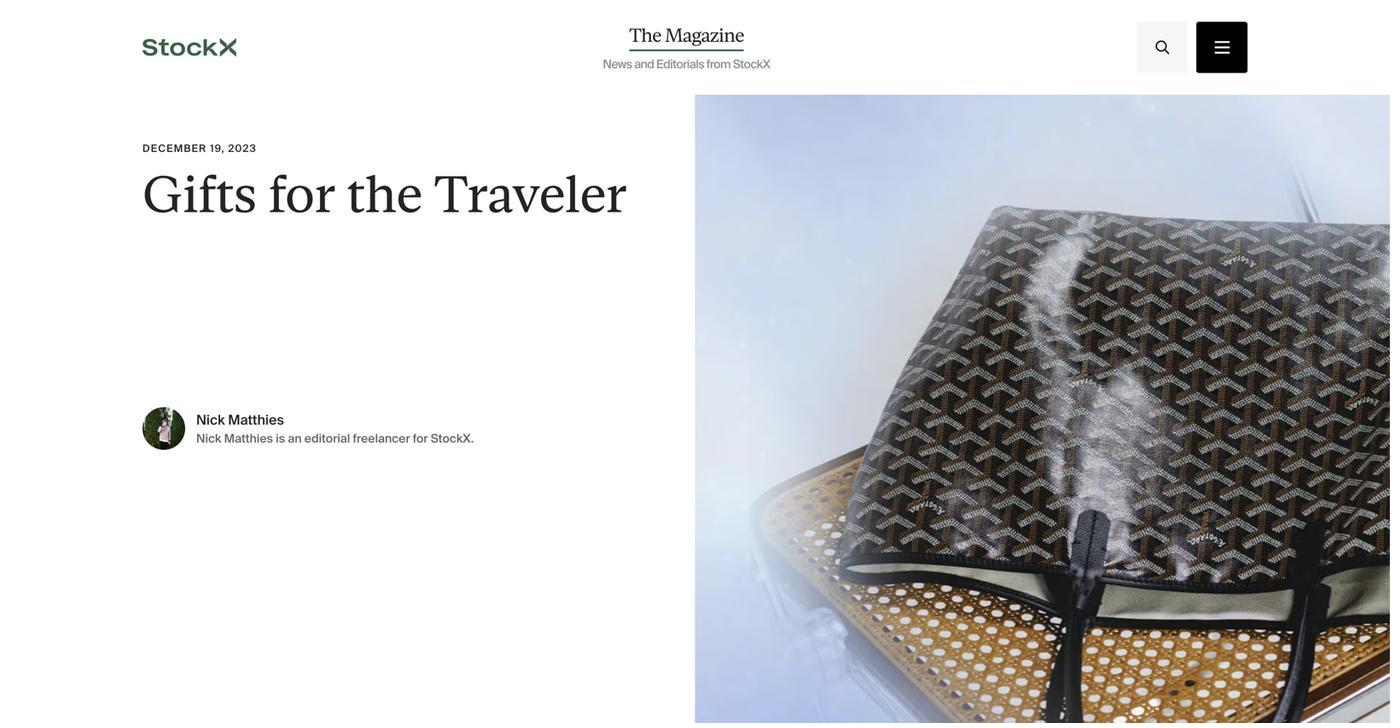 Task type: locate. For each thing, give the bounding box(es) containing it.
magazine
[[665, 24, 744, 46]]

freelancer
[[353, 431, 410, 447]]

1 vertical spatial for
[[413, 431, 428, 447]]

for
[[268, 164, 335, 223], [413, 431, 428, 447]]

the magazine
[[629, 24, 744, 46]]

for left the
[[268, 164, 335, 223]]

matthies up the is
[[228, 411, 284, 429]]

1 vertical spatial nick
[[196, 431, 221, 447]]

0 vertical spatial for
[[268, 164, 335, 223]]

editorials
[[657, 56, 704, 72]]

news and editorials from stockx
[[603, 56, 770, 72]]

1 horizontal spatial for
[[413, 431, 428, 447]]

19,
[[210, 142, 225, 155]]

traveler
[[434, 164, 626, 223]]

gifts for the traveler
[[143, 164, 626, 223]]

matthies
[[228, 411, 284, 429], [224, 431, 273, 447]]

1 nick from the top
[[196, 411, 225, 429]]

for left stockx.
[[413, 431, 428, 447]]

0 vertical spatial nick
[[196, 411, 225, 429]]

stockx.
[[431, 431, 474, 447]]

news
[[603, 56, 632, 72]]

from
[[707, 56, 731, 72]]

nick
[[196, 411, 225, 429], [196, 431, 221, 447]]

matthies down nick matthies link
[[224, 431, 273, 447]]

is
[[276, 431, 285, 447]]

and
[[634, 56, 654, 72]]

for inside nick matthies nick matthies is an editorial freelancer for stockx.
[[413, 431, 428, 447]]



Task type: vqa. For each thing, say whether or not it's contained in the screenshot.
Developers
no



Task type: describe. For each thing, give the bounding box(es) containing it.
gifts
[[143, 164, 257, 223]]

0 vertical spatial matthies
[[228, 411, 284, 429]]

2 nick from the top
[[196, 431, 221, 447]]

nick matthies nick matthies is an editorial freelancer for stockx.
[[196, 411, 474, 447]]

december
[[143, 142, 207, 155]]

Search for articles, series, etc. text field
[[1137, 22, 1188, 73]]

0 horizontal spatial for
[[268, 164, 335, 223]]

december 19, 2023
[[143, 142, 257, 155]]

stockx
[[733, 56, 770, 72]]

an
[[288, 431, 302, 447]]

editorial
[[305, 431, 350, 447]]

the
[[347, 164, 422, 223]]

2023
[[228, 142, 257, 155]]

nick matthies link
[[196, 410, 284, 430]]

the
[[629, 24, 661, 46]]

1 vertical spatial matthies
[[224, 431, 273, 447]]



